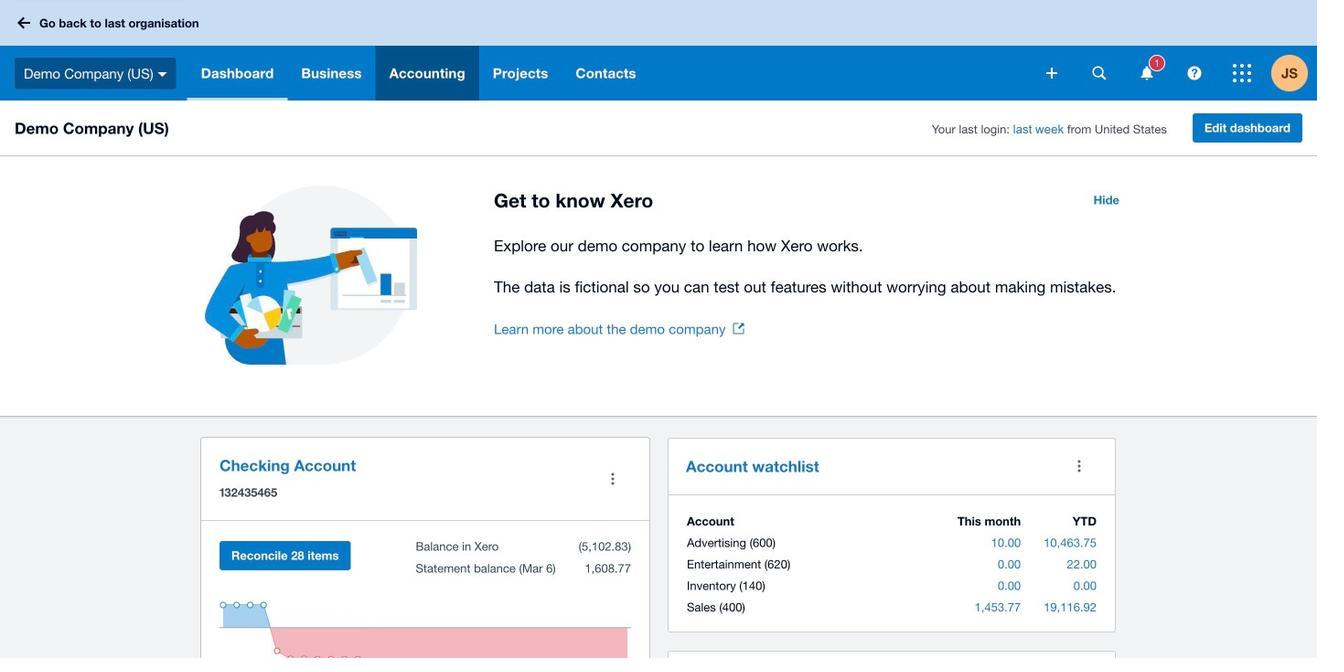 Task type: vqa. For each thing, say whether or not it's contained in the screenshot.
"banking icon"
no



Task type: describe. For each thing, give the bounding box(es) containing it.
manage menu toggle image
[[595, 461, 632, 498]]

1 horizontal spatial svg image
[[1142, 66, 1154, 80]]

intro banner body element
[[494, 233, 1131, 300]]

2 horizontal spatial svg image
[[1234, 64, 1252, 82]]



Task type: locate. For each thing, give the bounding box(es) containing it.
svg image
[[17, 17, 30, 29], [1093, 66, 1107, 80], [1188, 66, 1202, 80], [158, 72, 167, 77]]

svg image
[[1234, 64, 1252, 82], [1142, 66, 1154, 80], [1047, 68, 1058, 79]]

0 horizontal spatial svg image
[[1047, 68, 1058, 79]]

banner
[[0, 0, 1318, 101]]



